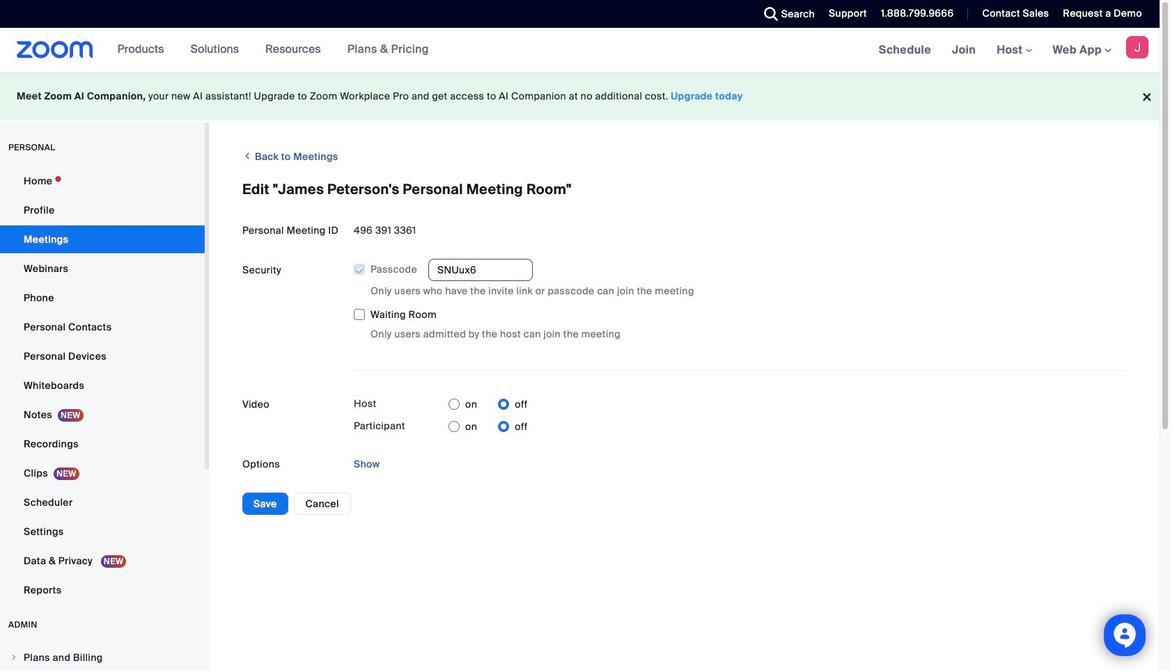 Task type: vqa. For each thing, say whether or not it's contained in the screenshot.
right icon
yes



Task type: locate. For each thing, give the bounding box(es) containing it.
banner
[[0, 28, 1160, 73]]

None text field
[[428, 259, 533, 282]]

profile picture image
[[1126, 36, 1149, 59]]

footer
[[0, 72, 1160, 120]]

2 option group from the top
[[449, 416, 528, 438]]

group
[[353, 259, 1126, 342]]

option group
[[449, 394, 528, 416], [449, 416, 528, 438]]

menu item
[[0, 645, 205, 671]]

1 option group from the top
[[449, 394, 528, 416]]

personal menu menu
[[0, 167, 205, 606]]



Task type: describe. For each thing, give the bounding box(es) containing it.
left image
[[242, 149, 252, 163]]

zoom logo image
[[17, 41, 93, 59]]

right image
[[10, 654, 18, 662]]

meetings navigation
[[868, 28, 1160, 73]]

product information navigation
[[107, 28, 439, 72]]



